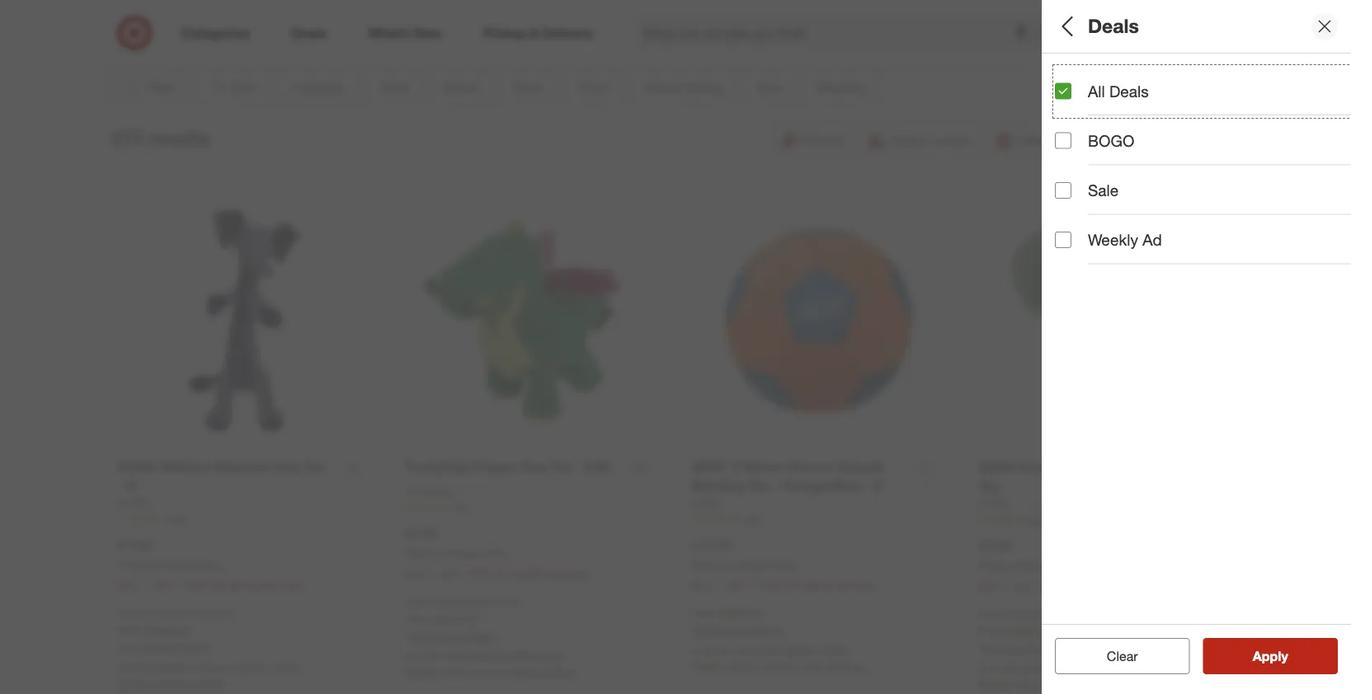 Task type: locate. For each thing, give the bounding box(es) containing it.
online up include out of stock option
[[1057, 560, 1084, 572]]

stock inside only ships with $35 orders free shipping * * exclusions apply. in stock at  austin south lamar ready within 2 hours
[[992, 661, 1020, 676]]

apply. for only ships with $35 orders free shipping * * exclusions apply. in stock at  austin south lamar ready within 2 hours with pickup
[[467, 629, 498, 644]]

all inside dialog
[[1055, 15, 1078, 38]]

1 horizontal spatial only
[[405, 597, 425, 609]]

0 horizontal spatial $9.99 when purchased online
[[405, 526, 510, 560]]

with for only ships with $35 orders free shipping * * exclusions apply. in stock at  austin south lamar ready within 2 hours
[[1028, 609, 1046, 621]]

2 horizontal spatial within
[[1015, 678, 1045, 692]]

pickup
[[828, 660, 863, 674], [541, 666, 576, 680]]

1 horizontal spatial in
[[692, 643, 701, 658]]

0 horizontal spatial $9.99
[[405, 526, 437, 542]]

$35
[[475, 597, 491, 609], [188, 608, 204, 620], [1049, 609, 1065, 621]]

apply. inside only ships with $35 orders free shipping * * exclusions apply. in stock at  austin south lamar ready within 2 hours
[[1041, 642, 1072, 656]]

when for only ships with $35 orders free shipping * * exclusions apply. not available at austin south lamar check nearby stores
[[118, 559, 143, 572]]

1 horizontal spatial pickup
[[828, 660, 863, 674]]

ready inside only ships with $35 orders free shipping * * exclusions apply. in stock at  austin south lamar ready within 2 hours with pickup
[[405, 666, 438, 680]]

brand button
[[1055, 113, 1352, 171]]

ad
[[1143, 231, 1162, 250]]

exclusions apply. link
[[696, 623, 785, 638], [409, 629, 498, 644], [122, 641, 211, 655], [983, 642, 1072, 656]]

lamar inside only ships with $35 orders free shipping * * exclusions apply. in stock at  austin south lamar ready within 2 hours with pickup
[[531, 649, 564, 664]]

0 horizontal spatial ships
[[140, 608, 164, 620]]

online for only ships with $35 orders free shipping * * exclusions apply. in stock at  austin south lamar ready within 2 hours
[[1057, 560, 1084, 572]]

all deals
[[1088, 82, 1149, 101]]

0 horizontal spatial all
[[1055, 15, 1078, 38]]

*
[[762, 606, 766, 621], [475, 612, 479, 627], [692, 623, 696, 638], [188, 624, 192, 638], [1049, 624, 1053, 639], [405, 629, 409, 644], [118, 641, 122, 655], [979, 642, 983, 656]]

free for only ships with $35 orders free shipping * * exclusions apply. not available at austin south lamar check nearby stores
[[118, 624, 140, 638]]

ships inside only ships with $35 orders free shipping * * exclusions apply. not available at austin south lamar check nearby stores
[[140, 608, 164, 620]]

exclusions apply. link for only ships with $35 orders free shipping * * exclusions apply. in stock at  austin south lamar ready within 2 hours with pickup
[[409, 629, 498, 644]]

2 inside only ships with $35 orders free shipping * * exclusions apply. in stock at  austin south lamar ready within 2 hours
[[1049, 678, 1055, 692]]

273 for 273 results
[[111, 127, 143, 150]]

stock
[[704, 643, 733, 658], [417, 649, 446, 664], [992, 661, 1020, 676]]

south inside free shipping * * exclusions apply. in stock at  austin south lamar ready within 2 hours with pickup
[[784, 643, 815, 658]]

see results button
[[1203, 639, 1338, 675]]

2
[[631, 29, 639, 45], [762, 660, 768, 674], [474, 666, 481, 680], [1049, 678, 1055, 692]]

offer details button
[[710, 27, 795, 46]]

austin inside only ships with $35 orders free shipping * * exclusions apply. not available at austin south lamar check nearby stores
[[200, 661, 233, 675]]

$9.99 when purchased online for only ships with $35 orders free shipping * * exclusions apply. in stock at  austin south lamar ready within 2 hours with pickup
[[405, 526, 510, 560]]

within for only ships with $35 orders free shipping * * exclusions apply. in stock at  austin south lamar ready within 2 hours with pickup
[[441, 666, 471, 680]]

hours inside only ships with $35 orders free shipping * * exclusions apply. in stock at  austin south lamar ready within 2 hours
[[1058, 678, 1087, 692]]

within
[[728, 660, 758, 674], [441, 666, 471, 680], [1015, 678, 1045, 692]]

clear button
[[1055, 639, 1190, 675]]

2 horizontal spatial only
[[979, 609, 999, 621]]

clear for clear all
[[1099, 649, 1130, 665]]

2 horizontal spatial in
[[979, 661, 988, 676]]

shipping inside only ships with $35 orders free shipping * * exclusions apply. in stock at  austin south lamar ready within 2 hours with pickup
[[431, 612, 475, 627]]

only
[[405, 597, 425, 609], [118, 608, 138, 620], [979, 609, 999, 621]]

online
[[483, 548, 510, 560], [196, 559, 222, 572], [770, 559, 797, 572], [1057, 560, 1084, 572]]

check nearby stores button
[[118, 676, 225, 693]]

shipping inside only ships with $35 orders free shipping * * exclusions apply. in stock at  austin south lamar ready within 2 hours
[[1005, 624, 1049, 639]]

2 horizontal spatial orders
[[1068, 609, 1096, 621]]

apply. inside only ships with $35 orders free shipping * * exclusions apply. not available at austin south lamar check nearby stores
[[180, 641, 211, 655]]

1 horizontal spatial ships
[[428, 597, 451, 609]]

pickup inside only ships with $35 orders free shipping * * exclusions apply. in stock at  austin south lamar ready within 2 hours with pickup
[[541, 666, 576, 680]]

$9.99 when purchased online down the 25
[[405, 526, 510, 560]]

check
[[118, 677, 151, 692]]

1 horizontal spatial $9.99 when purchased online
[[979, 538, 1084, 572]]

1 horizontal spatial orders
[[494, 597, 522, 609]]

0 horizontal spatial ready
[[405, 666, 438, 680]]

results for 273 results
[[148, 127, 210, 150]]

0 horizontal spatial 273
[[111, 127, 143, 150]]

south inside only ships with $35 orders free shipping * * exclusions apply. in stock at  austin south lamar ready within 2 hours with pickup
[[497, 649, 528, 664]]

1 horizontal spatial stock
[[704, 643, 733, 658]]

see
[[1236, 649, 1260, 665]]

exclusions inside only ships with $35 orders free shipping * * exclusions apply. not available at austin south lamar check nearby stores
[[122, 641, 177, 655]]

$35 for only ships with $35 orders free shipping * * exclusions apply. in stock at  austin south lamar ready within 2 hours with pickup
[[475, 597, 491, 609]]

deals right "search" at the top right
[[1088, 15, 1139, 38]]

clear inside deals dialog
[[1107, 649, 1138, 665]]

only for only ships with $35 orders free shipping * * exclusions apply. in stock at  austin south lamar ready within 2 hours
[[979, 609, 999, 621]]

orders inside only ships with $35 orders free shipping * * exclusions apply. in stock at  austin south lamar ready within 2 hours with pickup
[[494, 597, 522, 609]]

offer details
[[723, 29, 795, 45]]

2 horizontal spatial stock
[[992, 661, 1020, 676]]

lamar inside only ships with $35 orders free shipping * * exclusions apply. in stock at  austin south lamar ready within 2 hours
[[1105, 661, 1138, 676]]

ready for only ships with $35 orders free shipping * * exclusions apply. in stock at  austin south lamar ready within 2 hours
[[979, 678, 1012, 692]]

lamar inside only ships with $35 orders free shipping * * exclusions apply. not available at austin south lamar check nearby stores
[[270, 661, 302, 675]]

free inside only ships with $35 orders free shipping * * exclusions apply. in stock at  austin south lamar ready within 2 hours with pickup
[[405, 612, 428, 627]]

25
[[456, 502, 467, 514]]

online down 25 link
[[483, 548, 510, 560]]

at inside only ships with $35 orders free shipping * * exclusions apply. in stock at  austin south lamar ready within 2 hours with pickup
[[449, 649, 459, 664]]

online down '263' link
[[196, 559, 222, 572]]

at
[[736, 643, 746, 658], [449, 649, 459, 664], [187, 661, 197, 675], [1023, 661, 1033, 676]]

0 horizontal spatial $35
[[188, 608, 204, 620]]

1 horizontal spatial $35
[[475, 597, 491, 609]]

not
[[118, 661, 136, 675]]

purchased down $12.89
[[720, 559, 767, 572]]

deals up bogo
[[1110, 82, 1149, 101]]

1 vertical spatial results
[[1263, 649, 1306, 665]]

at inside only ships with $35 orders free shipping * * exclusions apply. not available at austin south lamar check nearby stores
[[187, 661, 197, 675]]

2 horizontal spatial hours
[[1058, 678, 1087, 692]]

ready
[[692, 660, 725, 674], [405, 666, 438, 680], [979, 678, 1012, 692]]

exclusions
[[696, 623, 751, 638], [409, 629, 464, 644], [122, 641, 177, 655], [983, 642, 1038, 656]]

exclusions apply. link for only ships with $35 orders free shipping * * exclusions apply. not available at austin south lamar check nearby stores
[[122, 641, 211, 655]]

south inside only ships with $35 orders free shipping * * exclusions apply. in stock at  austin south lamar ready within 2 hours
[[1072, 661, 1102, 676]]

273
[[652, 29, 674, 45], [111, 127, 143, 150]]

free
[[692, 606, 715, 621], [405, 612, 428, 627], [118, 624, 140, 638], [979, 624, 1002, 639]]

apply. inside only ships with $35 orders free shipping * * exclusions apply. in stock at  austin south lamar ready within 2 hours with pickup
[[467, 629, 498, 644]]

1 horizontal spatial within
[[728, 660, 758, 674]]

exclusions for only ships with $35 orders free shipping * * exclusions apply. in stock at  austin south lamar ready within 2 hours with pickup
[[409, 629, 464, 644]]

stock inside only ships with $35 orders free shipping * * exclusions apply. in stock at  austin south lamar ready within 2 hours with pickup
[[417, 649, 446, 664]]

2 clear from the left
[[1107, 649, 1138, 665]]

offer
[[723, 29, 753, 45]]

purchased down the 25
[[433, 548, 480, 560]]

0 vertical spatial all
[[1055, 15, 1078, 38]]

online inside the $7.99 when purchased online
[[196, 559, 222, 572]]

ready inside free shipping * * exclusions apply. in stock at  austin south lamar ready within 2 hours with pickup
[[692, 660, 725, 674]]

$35 inside only ships with $35 orders free shipping * * exclusions apply. not available at austin south lamar check nearby stores
[[188, 608, 204, 620]]

free for only ships with $35 orders free shipping * * exclusions apply. in stock at  austin south lamar ready within 2 hours with pickup
[[405, 612, 428, 627]]

austin for only ships with $35 orders free shipping * * exclusions apply. not available at austin south lamar check nearby stores
[[200, 661, 233, 675]]

shipping inside only ships with $35 orders free shipping * * exclusions apply. not available at austin south lamar check nearby stores
[[144, 624, 188, 638]]

2 horizontal spatial ready
[[979, 678, 1012, 692]]

austin for only ships with $35 orders free shipping * * exclusions apply. in stock at  austin south lamar ready within 2 hours with pickup
[[462, 649, 494, 664]]

in inside only ships with $35 orders free shipping * * exclusions apply. in stock at  austin south lamar ready within 2 hours
[[979, 661, 988, 676]]

online inside $12.89 when purchased online
[[770, 559, 797, 572]]

purchased for only ships with $35 orders free shipping * * exclusions apply. in stock at  austin south lamar ready within 2 hours
[[1007, 560, 1055, 572]]

hours for only ships with $35 orders free shipping * * exclusions apply. in stock at  austin south lamar ready within 2 hours
[[1058, 678, 1087, 692]]

south
[[784, 643, 815, 658], [497, 649, 528, 664], [236, 661, 266, 675], [1072, 661, 1102, 676]]

purchased down "$7.99"
[[146, 559, 193, 572]]

0 horizontal spatial in
[[405, 649, 414, 664]]

only inside only ships with $35 orders free shipping * * exclusions apply. in stock at  austin south lamar ready within 2 hours
[[979, 609, 999, 621]]

apply.
[[754, 623, 785, 638], [467, 629, 498, 644], [180, 641, 211, 655], [1041, 642, 1072, 656]]

1 horizontal spatial all
[[1088, 82, 1105, 101]]

within inside only ships with $35 orders free shipping * * exclusions apply. in stock at  austin south lamar ready within 2 hours
[[1015, 678, 1045, 692]]

0 vertical spatial results
[[148, 127, 210, 150]]

all right all deals checkbox
[[1088, 82, 1105, 101]]

0 horizontal spatial pickup
[[541, 666, 576, 680]]

1 horizontal spatial ready
[[692, 660, 725, 674]]

deals dialog
[[1042, 0, 1352, 695]]

$9.99 for only ships with $35 orders free shipping * * exclusions apply. in stock at  austin south lamar ready within 2 hours with pickup
[[405, 526, 437, 542]]

free inside only ships with $35 orders free shipping * * exclusions apply. in stock at  austin south lamar ready within 2 hours
[[979, 624, 1002, 639]]

ships
[[428, 597, 451, 609], [140, 608, 164, 620], [1002, 609, 1025, 621]]

apply
[[1253, 649, 1289, 665]]

in
[[692, 643, 701, 658], [405, 649, 414, 664], [979, 661, 988, 676]]

all filters
[[1055, 15, 1135, 38]]

all inside deals dialog
[[1088, 82, 1105, 101]]

austin inside only ships with $35 orders free shipping * * exclusions apply. in stock at  austin south lamar ready within 2 hours
[[1036, 661, 1068, 676]]

exclusions inside only ships with $35 orders free shipping * * exclusions apply. in stock at  austin south lamar ready within 2 hours with pickup
[[409, 629, 464, 644]]

only inside only ships with $35 orders free shipping * * exclusions apply. not available at austin south lamar check nearby stores
[[118, 608, 138, 620]]

lamar
[[818, 643, 851, 658], [531, 649, 564, 664], [270, 661, 302, 675], [1105, 661, 1138, 676]]

results
[[148, 127, 210, 150], [1263, 649, 1306, 665]]

1 vertical spatial 273
[[111, 127, 143, 150]]

in inside only ships with $35 orders free shipping * * exclusions apply. in stock at  austin south lamar ready within 2 hours with pickup
[[405, 649, 414, 664]]

expires dec 2
[[557, 29, 639, 45]]

ships inside only ships with $35 orders free shipping * * exclusions apply. in stock at  austin south lamar ready within 2 hours with pickup
[[428, 597, 451, 609]]

$35 for only ships with $35 orders free shipping * * exclusions apply. not available at austin south lamar check nearby stores
[[188, 608, 204, 620]]

1 horizontal spatial $9.99
[[979, 538, 1011, 554]]

lamar for only ships with $35 orders free shipping * * exclusions apply. in stock at  austin south lamar ready within 2 hours with pickup
[[531, 649, 564, 664]]

$12.89 when purchased online
[[692, 538, 797, 572]]

orders for only ships with $35 orders free shipping * * exclusions apply. in stock at  austin south lamar ready within 2 hours
[[1068, 609, 1096, 621]]

stock for only ships with $35 orders free shipping * * exclusions apply. in stock at  austin south lamar ready within 2 hours with pickup
[[417, 649, 446, 664]]

online down 180 link
[[770, 559, 797, 572]]

results inside button
[[1263, 649, 1306, 665]]

clear all
[[1099, 649, 1147, 665]]

only ships with $35 orders free shipping * * exclusions apply. in stock at  austin south lamar ready within 2 hours with pickup
[[405, 597, 576, 680]]

when
[[405, 548, 430, 560], [118, 559, 143, 572], [692, 559, 718, 572], [979, 560, 1005, 572]]

orders
[[494, 597, 522, 609], [206, 608, 235, 620], [1068, 609, 1096, 621]]

$9.99
[[405, 526, 437, 542], [979, 538, 1011, 554]]

1 horizontal spatial 273
[[652, 29, 674, 45]]

ready for only ships with $35 orders free shipping * * exclusions apply. in stock at  austin south lamar ready within 2 hours with pickup
[[405, 666, 438, 680]]

0 horizontal spatial within
[[441, 666, 471, 680]]

all left filters
[[1055, 15, 1078, 38]]

in for only ships with $35 orders free shipping * * exclusions apply. in stock at  austin south lamar ready within 2 hours with pickup
[[405, 649, 414, 664]]

online for only ships with $35 orders free shipping * * exclusions apply. not available at austin south lamar check nearby stores
[[196, 559, 222, 572]]

bogo
[[1088, 131, 1135, 150]]

orders inside only ships with $35 orders free shipping * * exclusions apply. in stock at  austin south lamar ready within 2 hours
[[1068, 609, 1096, 621]]

with inside only ships with $35 orders free shipping * * exclusions apply. not available at austin south lamar check nearby stores
[[167, 608, 185, 620]]

$9.99 when purchased online
[[405, 526, 510, 560], [979, 538, 1084, 572]]

clear inside "all filters" dialog
[[1099, 649, 1130, 665]]

all
[[1055, 15, 1078, 38], [1088, 82, 1105, 101]]

within inside only ships with $35 orders free shipping * * exclusions apply. in stock at  austin south lamar ready within 2 hours with pickup
[[441, 666, 471, 680]]

hours
[[771, 660, 800, 674], [484, 666, 513, 680], [1058, 678, 1087, 692]]

austin inside only ships with $35 orders free shipping * * exclusions apply. in stock at  austin south lamar ready within 2 hours with pickup
[[462, 649, 494, 664]]

$12.89
[[692, 538, 731, 554]]

2 inside free shipping * * exclusions apply. in stock at  austin south lamar ready within 2 hours with pickup
[[762, 660, 768, 674]]

1 vertical spatial all
[[1088, 82, 1105, 101]]

ready inside only ships with $35 orders free shipping * * exclusions apply. in stock at  austin south lamar ready within 2 hours
[[979, 678, 1012, 692]]

0 horizontal spatial stock
[[417, 649, 446, 664]]

purchased inside $12.89 when purchased online
[[720, 559, 767, 572]]

exclusions inside only ships with $35 orders free shipping * * exclusions apply. in stock at  austin south lamar ready within 2 hours
[[983, 642, 1038, 656]]

$7.99
[[118, 538, 150, 554]]

$9.99 when purchased online down 392
[[979, 538, 1084, 572]]

ships inside only ships with $35 orders free shipping * * exclusions apply. in stock at  austin south lamar ready within 2 hours
[[1002, 609, 1025, 621]]

273 items
[[652, 29, 710, 45]]

free inside free shipping * * exclusions apply. in stock at  austin south lamar ready within 2 hours with pickup
[[692, 606, 715, 621]]

free inside only ships with $35 orders free shipping * * exclusions apply. not available at austin south lamar check nearby stores
[[118, 624, 140, 638]]

with inside free shipping * * exclusions apply. in stock at  austin south lamar ready within 2 hours with pickup
[[804, 660, 825, 674]]

purchased down 392
[[1007, 560, 1055, 572]]

0 horizontal spatial only
[[118, 608, 138, 620]]

free for only ships with $35 orders free shipping * * exclusions apply. in stock at  austin south lamar ready within 2 hours
[[979, 624, 1002, 639]]

1 horizontal spatial results
[[1263, 649, 1306, 665]]

$35 inside only ships with $35 orders free shipping * * exclusions apply. in stock at  austin south lamar ready within 2 hours
[[1049, 609, 1065, 621]]

apply. for only ships with $35 orders free shipping * * exclusions apply. not available at austin south lamar check nearby stores
[[180, 641, 211, 655]]

purchased
[[433, 548, 480, 560], [146, 559, 193, 572], [720, 559, 767, 572], [1007, 560, 1055, 572]]

when inside the $7.99 when purchased online
[[118, 559, 143, 572]]

austin for only ships with $35 orders free shipping * * exclusions apply. in stock at  austin south lamar ready within 2 hours
[[1036, 661, 1068, 676]]

apply. for only ships with $35 orders free shipping * * exclusions apply. in stock at  austin south lamar ready within 2 hours
[[1041, 642, 1072, 656]]

0 horizontal spatial orders
[[206, 608, 235, 620]]

orders inside only ships with $35 orders free shipping * * exclusions apply. not available at austin south lamar check nearby stores
[[206, 608, 235, 620]]

weekly
[[1088, 231, 1139, 250]]

in-
[[621, 4, 638, 20]]

at for only ships with $35 orders free shipping * * exclusions apply. in stock at  austin south lamar ready within 2 hours with pickup
[[449, 649, 459, 664]]

with inside only ships with $35 orders free shipping * * exclusions apply. in stock at  austin south lamar ready within 2 hours
[[1028, 609, 1046, 621]]

clear
[[1099, 649, 1130, 665], [1107, 649, 1138, 665]]

south inside only ships with $35 orders free shipping * * exclusions apply. not available at austin south lamar check nearby stores
[[236, 661, 266, 675]]

purchased inside the $7.99 when purchased online
[[146, 559, 193, 572]]

What can we help you find? suggestions appear below search field
[[634, 15, 1045, 51]]

2 horizontal spatial $35
[[1049, 609, 1065, 621]]

1 clear from the left
[[1099, 649, 1130, 665]]

0 horizontal spatial results
[[148, 127, 210, 150]]

0 horizontal spatial hours
[[484, 666, 513, 680]]

with
[[454, 597, 472, 609], [167, 608, 185, 620], [1028, 609, 1046, 621], [804, 660, 825, 674], [516, 666, 538, 680]]

hours inside only ships with $35 orders free shipping * * exclusions apply. in stock at  austin south lamar ready within 2 hours with pickup
[[484, 666, 513, 680]]

deals
[[1088, 15, 1139, 38], [1110, 82, 1149, 101]]

$35 inside only ships with $35 orders free shipping * * exclusions apply. in stock at  austin south lamar ready within 2 hours with pickup
[[475, 597, 491, 609]]

2 horizontal spatial ships
[[1002, 609, 1025, 621]]

1 horizontal spatial hours
[[771, 660, 800, 674]]

austin
[[749, 643, 781, 658], [462, 649, 494, 664], [200, 661, 233, 675], [1036, 661, 1068, 676]]

shipping
[[718, 606, 762, 621], [431, 612, 475, 627], [144, 624, 188, 638], [1005, 624, 1049, 639]]

0 vertical spatial 273
[[652, 29, 674, 45]]

available
[[139, 661, 184, 675]]

only inside only ships with $35 orders free shipping * * exclusions apply. in stock at  austin south lamar ready within 2 hours with pickup
[[405, 597, 425, 609]]

at inside only ships with $35 orders free shipping * * exclusions apply. in stock at  austin south lamar ready within 2 hours
[[1023, 661, 1033, 676]]

expires
[[557, 29, 600, 45]]

with for only ships with $35 orders free shipping * * exclusions apply. in stock at  austin south lamar ready within 2 hours with pickup
[[454, 597, 472, 609]]



Task type: describe. For each thing, give the bounding box(es) containing it.
ships for only ships with $35 orders free shipping * * exclusions apply. in stock at  austin south lamar ready within 2 hours with pickup
[[428, 597, 451, 609]]

ships for only ships with $35 orders free shipping * * exclusions apply. in stock at  austin south lamar ready within 2 hours
[[1002, 609, 1025, 621]]

dec
[[604, 29, 628, 45]]

when for only ships with $35 orders free shipping * * exclusions apply. in stock at  austin south lamar ready within 2 hours with pickup
[[405, 548, 430, 560]]

273 for 273 items
[[652, 29, 674, 45]]

south for only ships with $35 orders free shipping * * exclusions apply. in stock at  austin south lamar ready within 2 hours
[[1072, 661, 1102, 676]]

pickup inside free shipping * * exclusions apply. in stock at  austin south lamar ready within 2 hours with pickup
[[828, 660, 863, 674]]

purchased for only ships with $35 orders free shipping * * exclusions apply. not available at austin south lamar check nearby stores
[[146, 559, 193, 572]]

search
[[1033, 26, 1073, 43]]

180
[[743, 513, 760, 525]]

all for all filters
[[1055, 15, 1078, 38]]

items
[[678, 29, 710, 45]]

in for only ships with $35 orders free shipping * * exclusions apply. in stock at  austin south lamar ready within 2 hours
[[979, 661, 988, 676]]

lamar for only ships with $35 orders free shipping * * exclusions apply. in stock at  austin south lamar ready within 2 hours
[[1105, 661, 1138, 676]]

392
[[1030, 514, 1047, 526]]

stores
[[193, 677, 225, 692]]

color
[[1055, 246, 1096, 265]]

results for see results
[[1263, 649, 1306, 665]]

shipping for only ships with $35 orders free shipping * * exclusions apply. not available at austin south lamar check nearby stores
[[144, 624, 188, 638]]

Sale checkbox
[[1055, 182, 1072, 199]]

at inside free shipping * * exclusions apply. in stock at  austin south lamar ready within 2 hours with pickup
[[736, 643, 746, 658]]

austin inside free shipping * * exclusions apply. in stock at  austin south lamar ready within 2 hours with pickup
[[749, 643, 781, 658]]

all filters dialog
[[1042, 0, 1352, 695]]

263 link
[[118, 512, 372, 526]]

273 results
[[111, 127, 210, 150]]

lamar for only ships with $35 orders free shipping * * exclusions apply. not available at austin south lamar check nearby stores
[[270, 661, 302, 675]]

only for only ships with $35 orders free shipping * * exclusions apply. in stock at  austin south lamar ready within 2 hours with pickup
[[405, 597, 425, 609]]

0 vertical spatial deals
[[1088, 15, 1139, 38]]

south for only ships with $35 orders free shipping * * exclusions apply. in stock at  austin south lamar ready within 2 hours with pickup
[[497, 649, 528, 664]]

online
[[690, 4, 731, 20]]

south for only ships with $35 orders free shipping * * exclusions apply. not available at austin south lamar check nearby stores
[[236, 661, 266, 675]]

shipping for only ships with $35 orders free shipping * * exclusions apply. in stock at  austin south lamar ready within 2 hours
[[1005, 624, 1049, 639]]

stock inside free shipping * * exclusions apply. in stock at  austin south lamar ready within 2 hours with pickup
[[704, 643, 733, 658]]

392 link
[[979, 513, 1234, 527]]

color button
[[1055, 229, 1352, 286]]

Weekly Ad checkbox
[[1055, 232, 1072, 248]]

clear for clear
[[1107, 649, 1138, 665]]

or
[[674, 4, 687, 20]]

free shipping * * exclusions apply. in stock at  austin south lamar ready within 2 hours with pickup
[[692, 606, 863, 674]]

$35 for only ships with $35 orders free shipping * * exclusions apply. in stock at  austin south lamar ready within 2 hours
[[1049, 609, 1065, 621]]

within inside free shipping * * exclusions apply. in stock at  austin south lamar ready within 2 hours with pickup
[[728, 660, 758, 674]]

263
[[169, 513, 185, 525]]

orders for only ships with $35 orders free shipping * * exclusions apply. in stock at  austin south lamar ready within 2 hours with pickup
[[494, 597, 522, 609]]

sale
[[1088, 181, 1119, 200]]

apply. inside free shipping * * exclusions apply. in stock at  austin south lamar ready within 2 hours with pickup
[[754, 623, 785, 638]]

exclusions for only ships with $35 orders free shipping * * exclusions apply. in stock at  austin south lamar ready within 2 hours
[[983, 642, 1038, 656]]

weekly ad
[[1088, 231, 1162, 250]]

when for only ships with $35 orders free shipping * * exclusions apply. in stock at  austin south lamar ready within 2 hours
[[979, 560, 1005, 572]]

BOGO checkbox
[[1055, 133, 1072, 149]]

hours inside free shipping * * exclusions apply. in stock at  austin south lamar ready within 2 hours with pickup
[[771, 660, 800, 674]]

only for only ships with $35 orders free shipping * * exclusions apply. not available at austin south lamar check nearby stores
[[118, 608, 138, 620]]

1 vertical spatial deals
[[1110, 82, 1149, 101]]

in-store or online
[[621, 4, 731, 20]]

25 link
[[405, 501, 659, 515]]

$7.99 when purchased online
[[118, 538, 222, 572]]

at for only ships with $35 orders free shipping * * exclusions apply. in stock at  austin south lamar ready within 2 hours
[[1023, 661, 1033, 676]]

type button
[[1055, 55, 1352, 113]]

shipping for only ships with $35 orders free shipping * * exclusions apply. in stock at  austin south lamar ready within 2 hours with pickup
[[431, 612, 475, 627]]

details
[[756, 29, 795, 45]]

apply button
[[1203, 639, 1338, 675]]

all for all deals
[[1088, 82, 1105, 101]]

exclusions inside free shipping * * exclusions apply. in stock at  austin south lamar ready within 2 hours with pickup
[[696, 623, 751, 638]]

exclusions apply. link for only ships with $35 orders free shipping * * exclusions apply. in stock at  austin south lamar ready within 2 hours
[[983, 642, 1072, 656]]

hours for only ships with $35 orders free shipping * * exclusions apply. in stock at  austin south lamar ready within 2 hours with pickup
[[484, 666, 513, 680]]

$9.99 for only ships with $35 orders free shipping * * exclusions apply. in stock at  austin south lamar ready within 2 hours
[[979, 538, 1011, 554]]

All Deals checkbox
[[1055, 83, 1072, 99]]

type
[[1055, 72, 1090, 91]]

stock for only ships with $35 orders free shipping * * exclusions apply. in stock at  austin south lamar ready within 2 hours
[[992, 661, 1020, 676]]

at for only ships with $35 orders free shipping * * exclusions apply. not available at austin south lamar check nearby stores
[[187, 661, 197, 675]]

exclusions for only ships with $35 orders free shipping * * exclusions apply. not available at austin south lamar check nearby stores
[[122, 641, 177, 655]]

in inside free shipping * * exclusions apply. in stock at  austin south lamar ready within 2 hours with pickup
[[692, 643, 701, 658]]

ships for only ships with $35 orders free shipping * * exclusions apply. not available at austin south lamar check nearby stores
[[140, 608, 164, 620]]

all
[[1134, 649, 1147, 665]]

2 inside only ships with $35 orders free shipping * * exclusions apply. in stock at  austin south lamar ready within 2 hours with pickup
[[474, 666, 481, 680]]

only ships with $35 orders free shipping * * exclusions apply. in stock at  austin south lamar ready within 2 hours
[[979, 609, 1138, 692]]

only ships with $35 orders free shipping * * exclusions apply. not available at austin south lamar check nearby stores
[[118, 608, 302, 692]]

clear all button
[[1055, 639, 1190, 675]]

within for only ships with $35 orders free shipping * * exclusions apply. in stock at  austin south lamar ready within 2 hours
[[1015, 678, 1045, 692]]

brand
[[1055, 130, 1100, 149]]

store
[[638, 4, 670, 20]]

180 link
[[692, 512, 946, 526]]

shipping inside free shipping * * exclusions apply. in stock at  austin south lamar ready within 2 hours with pickup
[[718, 606, 762, 621]]

see results
[[1236, 649, 1306, 665]]

lamar inside free shipping * * exclusions apply. in stock at  austin south lamar ready within 2 hours with pickup
[[818, 643, 851, 658]]

when inside $12.89 when purchased online
[[692, 559, 718, 572]]

purchased for only ships with $35 orders free shipping * * exclusions apply. in stock at  austin south lamar ready within 2 hours with pickup
[[433, 548, 480, 560]]

price
[[1055, 188, 1094, 207]]

Include out of stock checkbox
[[1055, 591, 1072, 608]]

$9.99 when purchased online for only ships with $35 orders free shipping * * exclusions apply. in stock at  austin south lamar ready within 2 hours
[[979, 538, 1084, 572]]

filters
[[1083, 15, 1135, 38]]

with for only ships with $35 orders free shipping * * exclusions apply. not available at austin south lamar check nearby stores
[[167, 608, 185, 620]]

search button
[[1033, 15, 1073, 54]]

nearby
[[154, 677, 189, 692]]

orders for only ships with $35 orders free shipping * * exclusions apply. not available at austin south lamar check nearby stores
[[206, 608, 235, 620]]

online for only ships with $35 orders free shipping * * exclusions apply. in stock at  austin south lamar ready within 2 hours with pickup
[[483, 548, 510, 560]]

price button
[[1055, 171, 1352, 229]]



Task type: vqa. For each thing, say whether or not it's contained in the screenshot.
The Within within Only ships with $35 orders Free shipping * * Exclusions Apply. In stock at  Austin South Lamar Ready within 2 hours
yes



